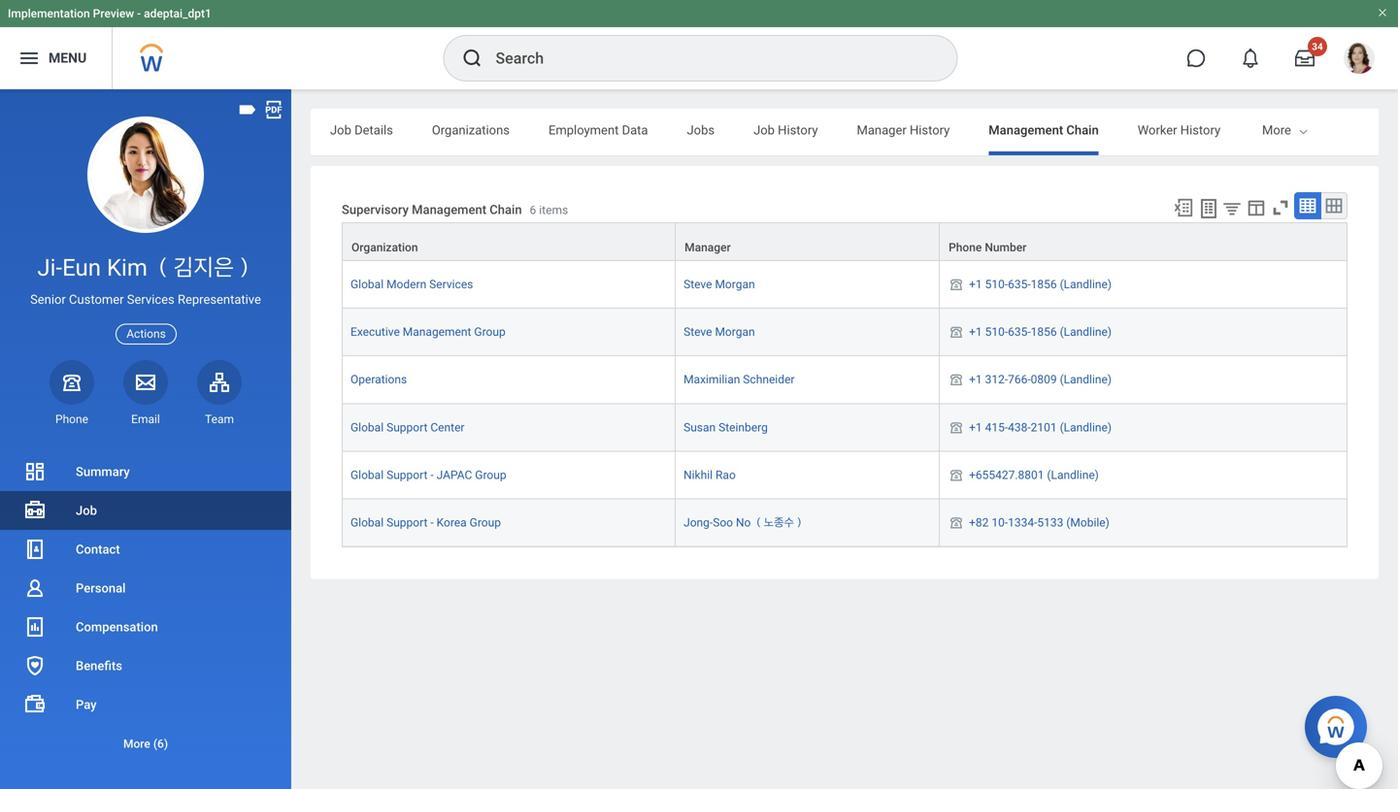 Task type: locate. For each thing, give the bounding box(es) containing it.
mail image
[[134, 371, 157, 394]]

supervisory
[[342, 202, 409, 217]]

phone image for +1 312-766-0809 (landline)
[[948, 372, 965, 388]]

2 support from the top
[[387, 468, 428, 482]]

chain inside tab list
[[1067, 123, 1099, 137]]

global support - japac group
[[351, 468, 506, 482]]

0 vertical spatial -
[[137, 7, 141, 20]]

5 row from the top
[[342, 404, 1348, 452]]

phone image for executive management group
[[948, 324, 965, 340]]

1 history from the left
[[778, 123, 818, 137]]

(landline)
[[1060, 278, 1112, 291], [1060, 325, 1112, 339], [1060, 373, 1112, 387], [1060, 421, 1112, 434], [1047, 468, 1099, 482]]

nikhil rao
[[684, 468, 736, 482]]

group
[[474, 325, 506, 339], [475, 468, 506, 482], [470, 516, 501, 530]]

1 vertical spatial -
[[430, 468, 434, 482]]

1 vertical spatial more
[[123, 737, 150, 751]]

1 support from the top
[[387, 421, 428, 434]]

steve for global modern services
[[684, 278, 712, 291]]

manager
[[857, 123, 907, 137], [685, 241, 731, 254]]

menu banner
[[0, 0, 1398, 89]]

support left japac
[[387, 468, 428, 482]]

services right modern
[[429, 278, 473, 291]]

3 row from the top
[[342, 309, 1348, 357]]

+1 510-635-1856 (landline) link for global modern services
[[969, 274, 1112, 291]]

-
[[137, 7, 141, 20], [430, 468, 434, 482], [430, 516, 434, 530]]

morgan up maximilian schneider 'link'
[[715, 325, 755, 339]]

510- up "312-"
[[985, 325, 1008, 339]]

manager inside popup button
[[685, 241, 731, 254]]

group for global support - korea group
[[470, 516, 501, 530]]

pay image
[[23, 693, 47, 717]]

steve for executive management group
[[684, 325, 712, 339]]

4 +1 from the top
[[969, 421, 982, 434]]

1 horizontal spatial chain
[[1067, 123, 1099, 137]]

7 row from the top
[[342, 500, 1348, 547]]

phone inside navigation pane 'region'
[[55, 413, 88, 426]]

implementation
[[8, 7, 90, 20]]

no
[[736, 516, 751, 530]]

phone image for +655427.8801 (landline)
[[948, 467, 965, 483]]

0 vertical spatial morgan
[[715, 278, 755, 291]]

view team image
[[208, 371, 231, 394]]

email ji-eun kim （김지은） element
[[123, 412, 168, 427]]

phone image left "312-"
[[948, 372, 965, 388]]

job for job details
[[330, 123, 351, 137]]

0 vertical spatial phone image
[[948, 372, 965, 388]]

steve morgan link for services
[[684, 278, 755, 291]]

2 steve from the top
[[684, 325, 712, 339]]

0 vertical spatial +1 510-635-1856 (landline) link
[[969, 274, 1112, 291]]

0 vertical spatial 635-
[[1008, 278, 1031, 291]]

tab list
[[311, 109, 1398, 155]]

summary image
[[23, 460, 47, 484]]

1 horizontal spatial more
[[1262, 123, 1291, 137]]

1 +1 510-635-1856 (landline) link from the top
[[969, 274, 1112, 291]]

global down operations link
[[351, 421, 384, 434]]

global left modern
[[351, 278, 384, 291]]

0 horizontal spatial phone
[[55, 413, 88, 426]]

maximilian
[[684, 373, 740, 387]]

0 vertical spatial +1 510-635-1856 (landline)
[[969, 278, 1112, 291]]

fullscreen image
[[1270, 197, 1291, 218]]

manager button
[[676, 223, 939, 260]]

1 steve morgan link from the top
[[684, 278, 755, 291]]

center
[[430, 421, 465, 434]]

operations link
[[351, 373, 407, 387]]

1 vertical spatial +1 510-635-1856 (landline)
[[969, 325, 1112, 339]]

510- for group
[[985, 325, 1008, 339]]

2 row from the top
[[342, 261, 1348, 309]]

(6)
[[153, 737, 168, 751]]

1 510- from the top
[[985, 278, 1008, 291]]

phone left number
[[949, 241, 982, 254]]

- left japac
[[430, 468, 434, 482]]

details
[[354, 123, 393, 137]]

3 support from the top
[[387, 516, 428, 530]]

2 phone image from the top
[[948, 467, 965, 483]]

2 +1 510-635-1856 (landline) from the top
[[969, 325, 1112, 339]]

chain left 6
[[490, 202, 522, 217]]

1 vertical spatial group
[[475, 468, 506, 482]]

1 row from the top
[[342, 222, 1348, 261]]

(landline) for services
[[1060, 278, 1112, 291]]

more for more (6)
[[123, 737, 150, 751]]

operations
[[351, 373, 407, 387]]

soo
[[713, 516, 733, 530]]

+1 312-766-0809 (landline) link
[[969, 369, 1112, 387]]

4 global from the top
[[351, 516, 384, 530]]

1 vertical spatial support
[[387, 468, 428, 482]]

navigation pane region
[[0, 89, 291, 789]]

row containing executive management group
[[342, 309, 1348, 357]]

2 vertical spatial -
[[430, 516, 434, 530]]

1 vertical spatial manager
[[685, 241, 731, 254]]

schneider
[[743, 373, 795, 387]]

support left center
[[387, 421, 428, 434]]

1 +1 from the top
[[969, 278, 982, 291]]

0 vertical spatial 510-
[[985, 278, 1008, 291]]

phone image
[[948, 372, 965, 388], [948, 467, 965, 483]]

ji-
[[37, 254, 62, 282]]

3 global from the top
[[351, 468, 384, 482]]

toolbar
[[1164, 192, 1348, 222]]

1 1856 from the top
[[1031, 278, 1057, 291]]

pay link
[[0, 686, 291, 724]]

employment
[[549, 123, 619, 137]]

chain
[[1067, 123, 1099, 137], [490, 202, 522, 217]]

steve morgan link
[[684, 278, 755, 291], [684, 325, 755, 339]]

3 history from the left
[[1181, 123, 1221, 137]]

steve morgan
[[684, 278, 755, 291], [684, 325, 755, 339]]

+1 510-635-1856 (landline) link down number
[[969, 274, 1112, 291]]

susan
[[684, 421, 716, 434]]

1 vertical spatial 510-
[[985, 325, 1008, 339]]

510- down the phone number
[[985, 278, 1008, 291]]

0 vertical spatial steve
[[684, 278, 712, 291]]

0 vertical spatial manager
[[857, 123, 907, 137]]

1 vertical spatial phone image
[[948, 467, 965, 483]]

job history
[[754, 123, 818, 137]]

group down organization popup button on the top left
[[474, 325, 506, 339]]

personal
[[76, 581, 126, 596]]

jong-soo no （노종수）
[[684, 516, 804, 530]]

history for worker history
[[1181, 123, 1221, 137]]

support left korea
[[387, 516, 428, 530]]

korea
[[437, 516, 467, 530]]

1 vertical spatial steve morgan link
[[684, 325, 755, 339]]

more (6)
[[123, 737, 168, 751]]

row containing operations
[[342, 357, 1348, 404]]

- inside menu banner
[[137, 7, 141, 20]]

+1 inside +1 415-438-2101 (landline) link
[[969, 421, 982, 434]]

635- down number
[[1008, 278, 1031, 291]]

1 vertical spatial services
[[127, 292, 175, 307]]

0 vertical spatial more
[[1262, 123, 1291, 137]]

3 +1 from the top
[[969, 373, 982, 387]]

1 vertical spatial morgan
[[715, 325, 755, 339]]

1 horizontal spatial history
[[910, 123, 950, 137]]

2 global from the top
[[351, 421, 384, 434]]

modern
[[387, 278, 426, 291]]

row
[[342, 222, 1348, 261], [342, 261, 1348, 309], [342, 309, 1348, 357], [342, 357, 1348, 404], [342, 404, 1348, 452], [342, 452, 1348, 500], [342, 500, 1348, 547]]

job details
[[330, 123, 393, 137]]

+1 left "415-" on the right bottom of the page
[[969, 421, 982, 434]]

+82 10-1334-5133 (mobile) link
[[969, 512, 1110, 530]]

steve
[[684, 278, 712, 291], [684, 325, 712, 339]]

0 vertical spatial steve morgan
[[684, 278, 755, 291]]

2 510- from the top
[[985, 325, 1008, 339]]

1 vertical spatial steve morgan
[[684, 325, 755, 339]]

+1 510-635-1856 (landline) link up +1 312-766-0809 (landline) link
[[969, 322, 1112, 339]]

0 horizontal spatial manager
[[685, 241, 731, 254]]

1 steve from the top
[[684, 278, 712, 291]]

635- up 766-
[[1008, 325, 1031, 339]]

more inside dropdown button
[[123, 737, 150, 751]]

1 steve morgan from the top
[[684, 278, 755, 291]]

more
[[1262, 123, 1291, 137], [123, 737, 150, 751]]

support
[[387, 421, 428, 434], [387, 468, 428, 482], [387, 516, 428, 530]]

4 row from the top
[[342, 357, 1348, 404]]

phone image for global support - korea group
[[948, 515, 965, 531]]

1856
[[1031, 278, 1057, 291], [1031, 325, 1057, 339]]

0 vertical spatial phone
[[949, 241, 982, 254]]

(landline) down phone number popup button on the right top of page
[[1060, 278, 1112, 291]]

0 horizontal spatial chain
[[490, 202, 522, 217]]

+1 510-635-1856 (landline) link for executive management group
[[969, 322, 1112, 339]]

+1 inside +1 312-766-0809 (landline) link
[[969, 373, 982, 387]]

1 horizontal spatial job
[[330, 123, 351, 137]]

representative
[[178, 292, 261, 307]]

0 vertical spatial services
[[429, 278, 473, 291]]

phone up summary
[[55, 413, 88, 426]]

click to view/edit grid preferences image
[[1246, 197, 1267, 218]]

0 horizontal spatial history
[[778, 123, 818, 137]]

senior customer services representative
[[30, 292, 261, 307]]

group for global support - japac group
[[475, 468, 506, 482]]

phone image
[[948, 277, 965, 292], [948, 324, 965, 340], [58, 371, 85, 394], [948, 420, 965, 435], [948, 515, 965, 531]]

benefits link
[[0, 647, 291, 686]]

2 vertical spatial support
[[387, 516, 428, 530]]

1 horizontal spatial phone
[[949, 241, 982, 254]]

1 vertical spatial management
[[412, 202, 486, 217]]

1 vertical spatial 635-
[[1008, 325, 1031, 339]]

2 steve morgan from the top
[[684, 325, 755, 339]]

row containing global support center
[[342, 404, 1348, 452]]

timeline
[[1259, 123, 1308, 137]]

+1 415-438-2101 (landline)
[[969, 421, 1112, 434]]

morgan down manager popup button
[[715, 278, 755, 291]]

more down 34 button
[[1262, 123, 1291, 137]]

additiona
[[1346, 123, 1398, 137]]

2 +1 510-635-1856 (landline) link from the top
[[969, 322, 1112, 339]]

global down global support - japac group link
[[351, 516, 384, 530]]

1 phone image from the top
[[948, 372, 965, 388]]

chain left worker
[[1067, 123, 1099, 137]]

1 +1 510-635-1856 (landline) from the top
[[969, 278, 1112, 291]]

+1
[[969, 278, 982, 291], [969, 325, 982, 339], [969, 373, 982, 387], [969, 421, 982, 434]]

support for japac
[[387, 468, 428, 482]]

1 horizontal spatial manager
[[857, 123, 907, 137]]

more left (6)
[[123, 737, 150, 751]]

1 morgan from the top
[[715, 278, 755, 291]]

maximilian schneider
[[684, 373, 795, 387]]

1 vertical spatial phone
[[55, 413, 88, 426]]

- for adeptai_dpt1
[[137, 7, 141, 20]]

close environment banner image
[[1377, 7, 1388, 18]]

group right japac
[[475, 468, 506, 482]]

1 horizontal spatial services
[[429, 278, 473, 291]]

2 morgan from the top
[[715, 325, 755, 339]]

services inside navigation pane 'region'
[[127, 292, 175, 307]]

row containing global support - korea group
[[342, 500, 1348, 547]]

6 row from the top
[[342, 452, 1348, 500]]

global support center
[[351, 421, 465, 434]]

- right preview
[[137, 7, 141, 20]]

executive management group link
[[351, 325, 506, 339]]

+1 510-635-1856 (landline) up +1 312-766-0809 (landline) link
[[969, 325, 1112, 339]]

job
[[330, 123, 351, 137], [754, 123, 775, 137], [76, 503, 97, 518]]

more (6) button
[[0, 733, 291, 756]]

phone image left +655427.8801
[[948, 467, 965, 483]]

view printable version (pdf) image
[[263, 99, 284, 120]]

0 vertical spatial support
[[387, 421, 428, 434]]

510-
[[985, 278, 1008, 291], [985, 325, 1008, 339]]

group right korea
[[470, 516, 501, 530]]

2 steve morgan link from the top
[[684, 325, 755, 339]]

+1 up +1 312-766-0809 (landline) link
[[969, 325, 982, 339]]

export to worksheets image
[[1197, 197, 1221, 220]]

1 635- from the top
[[1008, 278, 1031, 291]]

team ji-eun kim （김지은） element
[[197, 412, 242, 427]]

phone ji-eun kim （김지은） element
[[50, 412, 94, 427]]

1 vertical spatial 1856
[[1031, 325, 1057, 339]]

0 vertical spatial management
[[989, 123, 1063, 137]]

global
[[351, 278, 384, 291], [351, 421, 384, 434], [351, 468, 384, 482], [351, 516, 384, 530]]

tag image
[[237, 99, 258, 120]]

morgan for global modern services
[[715, 278, 755, 291]]

0 horizontal spatial more
[[123, 737, 150, 751]]

steinberg
[[719, 421, 768, 434]]

(landline) right 2101
[[1060, 421, 1112, 434]]

1 vertical spatial steve
[[684, 325, 712, 339]]

+1 510-635-1856 (landline)
[[969, 278, 1112, 291], [969, 325, 1112, 339]]

1 global from the top
[[351, 278, 384, 291]]

0 vertical spatial steve morgan link
[[684, 278, 755, 291]]

benefits image
[[23, 654, 47, 678]]

+1 510-635-1856 (landline) down number
[[969, 278, 1112, 291]]

organization
[[351, 241, 418, 254]]

2 horizontal spatial history
[[1181, 123, 1221, 137]]

list
[[0, 452, 291, 763]]

0 vertical spatial 1856
[[1031, 278, 1057, 291]]

contact image
[[23, 538, 47, 561]]

2 vertical spatial group
[[470, 516, 501, 530]]

(mobile)
[[1066, 516, 1110, 530]]

job right jobs
[[754, 123, 775, 137]]

history for job history
[[778, 123, 818, 137]]

0 horizontal spatial job
[[76, 503, 97, 518]]

global support - korea group link
[[351, 516, 501, 530]]

1856 for executive management group
[[1031, 325, 1057, 339]]

- left korea
[[430, 516, 434, 530]]

635- for services
[[1008, 278, 1031, 291]]

row containing organization
[[342, 222, 1348, 261]]

+1 down the phone number
[[969, 278, 982, 291]]

support for korea
[[387, 516, 428, 530]]

global down global support center at the left bottom of the page
[[351, 468, 384, 482]]

2 +1 from the top
[[969, 325, 982, 339]]

row containing global support - japac group
[[342, 452, 1348, 500]]

services
[[429, 278, 473, 291], [127, 292, 175, 307]]

services down ji-eun kim （김지은）
[[127, 292, 175, 307]]

phone image for global support center
[[948, 420, 965, 435]]

job left details
[[330, 123, 351, 137]]

1 vertical spatial +1 510-635-1856 (landline) link
[[969, 322, 1112, 339]]

job up contact
[[76, 503, 97, 518]]

2 history from the left
[[910, 123, 950, 137]]

+1 left "312-"
[[969, 373, 982, 387]]

tab list containing job details
[[311, 109, 1398, 155]]

0 vertical spatial chain
[[1067, 123, 1099, 137]]

implementation preview -   adeptai_dpt1
[[8, 7, 212, 20]]

jong-soo no （노종수） link
[[684, 516, 804, 530]]

manager for manager
[[685, 241, 731, 254]]

2 1856 from the top
[[1031, 325, 1057, 339]]

0 horizontal spatial services
[[127, 292, 175, 307]]

2 vertical spatial management
[[403, 325, 471, 339]]

2 635- from the top
[[1008, 325, 1031, 339]]

+1 510-635-1856 (landline) link
[[969, 274, 1112, 291], [969, 322, 1112, 339]]

(landline) up +1 312-766-0809 (landline) link
[[1060, 325, 1112, 339]]

10-
[[992, 516, 1008, 530]]

phone image for global modern services
[[948, 277, 965, 292]]

global for global support - korea group
[[351, 516, 384, 530]]

global for global support - japac group
[[351, 468, 384, 482]]

history
[[778, 123, 818, 137], [910, 123, 950, 137], [1181, 123, 1221, 137]]

menu
[[49, 50, 87, 66]]

2 horizontal spatial job
[[754, 123, 775, 137]]

6
[[530, 203, 536, 217]]



Task type: vqa. For each thing, say whether or not it's contained in the screenshot.
contact card matrix manager image to the top
no



Task type: describe. For each thing, give the bounding box(es) containing it.
- for korea
[[430, 516, 434, 530]]

more for more
[[1262, 123, 1291, 137]]

steve morgan for global modern services
[[684, 278, 755, 291]]

2101
[[1031, 421, 1057, 434]]

1856 for global modern services
[[1031, 278, 1057, 291]]

global for global modern services
[[351, 278, 384, 291]]

phone for phone
[[55, 413, 88, 426]]

management for group
[[403, 325, 471, 339]]

phone number
[[949, 241, 1027, 254]]

+1 for group
[[969, 325, 982, 339]]

email
[[131, 413, 160, 426]]

search image
[[461, 47, 484, 70]]

actions
[[126, 327, 166, 341]]

services for customer
[[127, 292, 175, 307]]

kim
[[107, 254, 147, 282]]

1334-
[[1008, 516, 1037, 530]]

766-
[[1008, 373, 1031, 387]]

phone button
[[50, 360, 94, 427]]

senior
[[30, 292, 66, 307]]

susan steinberg link
[[684, 421, 768, 434]]

preview
[[93, 7, 134, 20]]

steve morgan for executive management group
[[684, 325, 755, 339]]

compensation image
[[23, 616, 47, 639]]

34
[[1312, 41, 1323, 52]]

more (6) button
[[0, 724, 291, 763]]

+655427.8801
[[969, 468, 1044, 482]]

5133
[[1037, 516, 1064, 530]]

maximilian schneider link
[[684, 373, 795, 387]]

global modern services link
[[351, 278, 473, 291]]

+655427.8801 (landline)
[[969, 468, 1099, 482]]

+82
[[969, 516, 989, 530]]

510- for services
[[985, 278, 1008, 291]]

summary link
[[0, 452, 291, 491]]

japac
[[437, 468, 472, 482]]

+1 510-635-1856 (landline) for executive management group
[[969, 325, 1112, 339]]

team link
[[197, 360, 242, 427]]

415-
[[985, 421, 1008, 434]]

nikhil rao link
[[684, 468, 736, 482]]

susan steinberg
[[684, 421, 768, 434]]

export to excel image
[[1173, 197, 1194, 218]]

nikhil
[[684, 468, 713, 482]]

number
[[985, 241, 1027, 254]]

list containing summary
[[0, 452, 291, 763]]

organizations
[[432, 123, 510, 137]]

pay
[[76, 698, 97, 712]]

menu button
[[0, 27, 112, 89]]

global modern services
[[351, 278, 473, 291]]

+1 510-635-1856 (landline) for global modern services
[[969, 278, 1112, 291]]

(landline) up (mobile) at the bottom right of page
[[1047, 468, 1099, 482]]

phone image inside popup button
[[58, 371, 85, 394]]

+1 for center
[[969, 421, 982, 434]]

notifications large image
[[1241, 49, 1260, 68]]

jong-
[[684, 516, 713, 530]]

jobs
[[687, 123, 715, 137]]

personal image
[[23, 577, 47, 600]]

job link
[[0, 491, 291, 530]]

ji-eun kim （김지은）
[[37, 254, 254, 282]]

inbox large image
[[1295, 49, 1315, 68]]

management inside tab list
[[989, 123, 1063, 137]]

(landline) for group
[[1060, 325, 1112, 339]]

steve morgan link for group
[[684, 325, 755, 339]]

（노종수）
[[754, 516, 804, 530]]

manager for manager history
[[857, 123, 907, 137]]

compensation
[[76, 620, 158, 635]]

expand table image
[[1324, 196, 1344, 216]]

Search Workday  search field
[[496, 37, 917, 80]]

(landline) for center
[[1060, 421, 1112, 434]]

morgan for executive management group
[[715, 325, 755, 339]]

team
[[205, 413, 234, 426]]

(landline) right 0809
[[1060, 373, 1112, 387]]

email button
[[123, 360, 168, 427]]

438-
[[1008, 421, 1031, 434]]

compensation link
[[0, 608, 291, 647]]

row containing global modern services
[[342, 261, 1348, 309]]

global for global support center
[[351, 421, 384, 434]]

executive management group
[[351, 325, 506, 339]]

management for chain
[[412, 202, 486, 217]]

+1 415-438-2101 (landline) link
[[969, 417, 1112, 434]]

contact
[[76, 542, 120, 557]]

job for job history
[[754, 123, 775, 137]]

table image
[[1298, 196, 1318, 216]]

+655427.8801 (landline) link
[[969, 465, 1099, 482]]

summary
[[76, 465, 130, 479]]

select to filter grid data image
[[1221, 198, 1243, 218]]

job image
[[23, 499, 47, 522]]

data
[[622, 123, 648, 137]]

services for modern
[[429, 278, 473, 291]]

phone number button
[[940, 223, 1347, 260]]

+1 for services
[[969, 278, 982, 291]]

635- for group
[[1008, 325, 1031, 339]]

justify image
[[17, 47, 41, 70]]

1 vertical spatial chain
[[490, 202, 522, 217]]

contact link
[[0, 530, 291, 569]]

global support - japac group link
[[351, 468, 506, 482]]

- for japac
[[430, 468, 434, 482]]

adeptai_dpt1
[[144, 7, 212, 20]]

items
[[539, 203, 568, 217]]

executive
[[351, 325, 400, 339]]

+1 312-766-0809 (landline)
[[969, 373, 1112, 387]]

supervisory management chain 6 items
[[342, 202, 568, 217]]

actions button
[[116, 324, 177, 344]]

job inside list
[[76, 503, 97, 518]]

phone for phone number
[[949, 241, 982, 254]]

34 button
[[1284, 37, 1327, 80]]

profile logan mcneil image
[[1344, 43, 1375, 78]]

0 vertical spatial group
[[474, 325, 506, 339]]

0809
[[1031, 373, 1057, 387]]

history for manager history
[[910, 123, 950, 137]]

benefits
[[76, 659, 122, 673]]

global support - korea group
[[351, 516, 501, 530]]

312-
[[985, 373, 1008, 387]]

personal link
[[0, 569, 291, 608]]

eun
[[62, 254, 101, 282]]

management chain
[[989, 123, 1099, 137]]

organization button
[[343, 223, 675, 260]]

manager history
[[857, 123, 950, 137]]

customer
[[69, 292, 124, 307]]

worker history
[[1138, 123, 1221, 137]]



